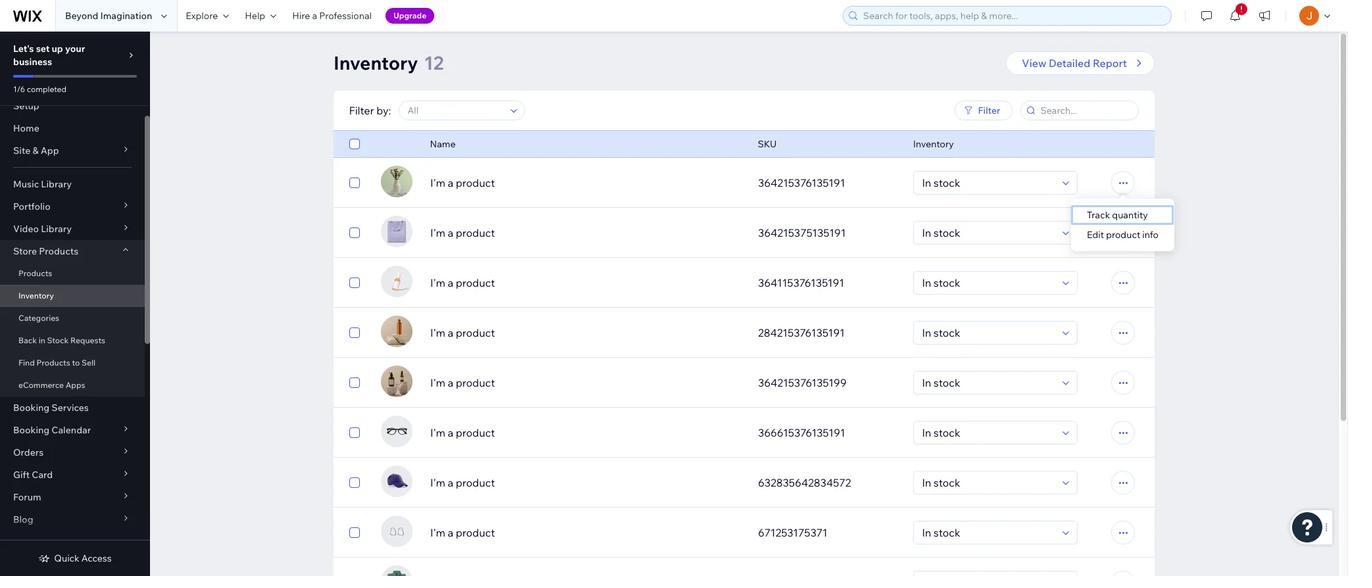 Task type: describe. For each thing, give the bounding box(es) containing it.
calendar
[[52, 425, 91, 436]]

product for 284215376135191
[[456, 326, 495, 340]]

upgrade
[[394, 11, 427, 20]]

select field for 284215376135191
[[918, 322, 1059, 344]]

i'm for 284215376135191
[[430, 326, 445, 340]]

gift card
[[13, 469, 53, 481]]

card
[[32, 469, 53, 481]]

booking for booking calendar
[[13, 425, 49, 436]]

i'm for 364115376135191
[[430, 276, 445, 290]]

find
[[18, 358, 35, 368]]

1/6
[[13, 84, 25, 94]]

find products to sell link
[[0, 352, 145, 374]]

i'm for 366615376135191
[[430, 426, 445, 440]]

track quantity button
[[1071, 205, 1175, 225]]

quick access button
[[38, 553, 112, 565]]

9 select field from the top
[[918, 572, 1059, 577]]

filter for filter by:
[[349, 104, 375, 117]]

library for video library
[[41, 223, 72, 235]]

view detailed report button
[[1007, 51, 1155, 75]]

&
[[33, 145, 39, 157]]

view
[[1022, 57, 1047, 70]]

forum button
[[0, 486, 145, 509]]

select field for 671253175371
[[918, 522, 1059, 544]]

1 vertical spatial products
[[18, 269, 52, 278]]

a for 364215375135191
[[448, 226, 454, 240]]

select field for 632835642834572
[[918, 472, 1059, 494]]

forum
[[13, 492, 41, 503]]

stock
[[47, 336, 69, 346]]

orders
[[13, 447, 44, 459]]

i'm a product button for 671253175371
[[430, 525, 743, 541]]

find products to sell
[[18, 358, 96, 368]]

i'm a product for 366615376135191
[[430, 426, 495, 440]]

0 vertical spatial inventory
[[334, 51, 418, 74]]

business
[[13, 56, 52, 68]]

edit product info
[[1087, 229, 1159, 241]]

beyond imagination
[[65, 10, 152, 22]]

12
[[424, 51, 444, 74]]

gift
[[13, 469, 30, 481]]

inventory link
[[0, 285, 145, 307]]

to
[[72, 358, 80, 368]]

i'm a product button for 632835642834572
[[430, 475, 743, 491]]

access
[[81, 553, 112, 565]]

ecommerce apps
[[18, 380, 85, 390]]

products for find
[[36, 358, 70, 368]]

library for music library
[[41, 178, 72, 190]]

app
[[41, 145, 59, 157]]

explore
[[186, 10, 218, 22]]

track
[[1087, 209, 1110, 221]]

requests
[[70, 336, 105, 346]]

categories
[[18, 313, 59, 323]]

categories link
[[0, 307, 145, 330]]

ecommerce
[[18, 380, 64, 390]]

product for 364215376135199
[[456, 376, 495, 390]]

portfolio
[[13, 201, 50, 213]]

music library link
[[0, 173, 145, 195]]

name
[[430, 138, 456, 150]]

let's
[[13, 43, 34, 55]]

i'm a product for 632835642834572
[[430, 477, 495, 490]]

back in stock requests
[[18, 336, 105, 346]]

product for 364215376135191
[[456, 176, 495, 190]]

orders button
[[0, 442, 145, 464]]

i'm a product button for 284215376135191
[[430, 325, 743, 341]]

filter button
[[955, 101, 1013, 120]]

set
[[36, 43, 50, 55]]

1/6 completed
[[13, 84, 66, 94]]

i'm a product for 364215376135199
[[430, 376, 495, 390]]

product for 364115376135191
[[456, 276, 495, 290]]

Search... field
[[1037, 101, 1135, 120]]

i'm a product button for 364215376135191
[[430, 175, 743, 191]]

select field for 364115376135191
[[918, 272, 1059, 294]]

ecommerce apps link
[[0, 374, 145, 397]]

music library
[[13, 178, 72, 190]]

let's set up your business
[[13, 43, 85, 68]]

site
[[13, 145, 30, 157]]

professional
[[319, 10, 372, 22]]

store products button
[[0, 240, 145, 263]]

i'm a product for 364215376135191
[[430, 176, 495, 190]]

select field for 366615376135191
[[918, 422, 1059, 444]]

hire a professional link
[[284, 0, 380, 32]]

hire a professional
[[292, 10, 372, 22]]

366615376135191
[[758, 426, 845, 440]]

product for 364215375135191
[[456, 226, 495, 240]]

product for 632835642834572
[[456, 477, 495, 490]]

booking services link
[[0, 397, 145, 419]]

a for 284215376135191
[[448, 326, 454, 340]]

product inside menu
[[1106, 229, 1141, 241]]

364215376135191
[[758, 176, 845, 190]]

Search for tools, apps, help & more... field
[[860, 7, 1168, 25]]

completed
[[27, 84, 66, 94]]

groups
[[13, 536, 45, 548]]

info
[[1143, 229, 1159, 241]]

i'm a product for 364115376135191
[[430, 276, 495, 290]]

report
[[1093, 57, 1127, 70]]

video
[[13, 223, 39, 235]]



Task type: locate. For each thing, give the bounding box(es) containing it.
home link
[[0, 117, 145, 140]]

i'm a product button for 364115376135191
[[430, 275, 743, 291]]

detailed
[[1049, 57, 1091, 70]]

2 library from the top
[[41, 223, 72, 235]]

menu
[[1071, 205, 1175, 245]]

2 i'm a product button from the top
[[430, 225, 743, 241]]

sku
[[758, 138, 777, 150]]

i'm for 364215376135191
[[430, 176, 445, 190]]

booking calendar button
[[0, 419, 145, 442]]

2 i'm from the top
[[430, 226, 445, 240]]

imagination
[[100, 10, 152, 22]]

1 booking from the top
[[13, 402, 49, 414]]

i'm a product button for 364215376135199
[[430, 375, 743, 391]]

8 i'm a product button from the top
[[430, 525, 743, 541]]

booking calendar
[[13, 425, 91, 436]]

back in stock requests link
[[0, 330, 145, 352]]

All field
[[404, 101, 507, 120]]

i'm a product for 284215376135191
[[430, 326, 495, 340]]

Select field
[[918, 172, 1059, 194], [918, 222, 1059, 244], [918, 272, 1059, 294], [918, 322, 1059, 344], [918, 372, 1059, 394], [918, 422, 1059, 444], [918, 472, 1059, 494], [918, 522, 1059, 544], [918, 572, 1059, 577]]

select field for 364215376135199
[[918, 372, 1059, 394]]

4 i'm a product from the top
[[430, 326, 495, 340]]

None checkbox
[[349, 136, 360, 152], [349, 175, 360, 191], [349, 325, 360, 341], [349, 375, 360, 391], [349, 475, 360, 491], [349, 525, 360, 541], [349, 136, 360, 152], [349, 175, 360, 191], [349, 325, 360, 341], [349, 375, 360, 391], [349, 475, 360, 491], [349, 525, 360, 541]]

products for store
[[39, 245, 78, 257]]

2 i'm a product from the top
[[430, 226, 495, 240]]

product
[[456, 176, 495, 190], [456, 226, 495, 240], [1106, 229, 1141, 241], [456, 276, 495, 290], [456, 326, 495, 340], [456, 376, 495, 390], [456, 426, 495, 440], [456, 477, 495, 490], [456, 527, 495, 540]]

products inside 'dropdown button'
[[39, 245, 78, 257]]

a for 366615376135191
[[448, 426, 454, 440]]

7 i'm from the top
[[430, 477, 445, 490]]

library
[[41, 178, 72, 190], [41, 223, 72, 235]]

7 i'm a product from the top
[[430, 477, 495, 490]]

booking down ecommerce
[[13, 402, 49, 414]]

5 i'm a product from the top
[[430, 376, 495, 390]]

2 select field from the top
[[918, 222, 1059, 244]]

i'm
[[430, 176, 445, 190], [430, 226, 445, 240], [430, 276, 445, 290], [430, 326, 445, 340], [430, 376, 445, 390], [430, 426, 445, 440], [430, 477, 445, 490], [430, 527, 445, 540]]

inventory
[[334, 51, 418, 74], [914, 138, 955, 150], [18, 291, 54, 301]]

284215376135191
[[758, 326, 845, 340]]

products up "ecommerce apps"
[[36, 358, 70, 368]]

0 horizontal spatial filter
[[349, 104, 375, 117]]

site & app
[[13, 145, 59, 157]]

help button
[[237, 0, 284, 32]]

3 i'm from the top
[[430, 276, 445, 290]]

5 select field from the top
[[918, 372, 1059, 394]]

music
[[13, 178, 39, 190]]

select field for 364215376135191
[[918, 172, 1059, 194]]

i'm for 671253175371
[[430, 527, 445, 540]]

products down store
[[18, 269, 52, 278]]

product for 671253175371
[[456, 527, 495, 540]]

8 i'm a product from the top
[[430, 527, 495, 540]]

0 vertical spatial products
[[39, 245, 78, 257]]

beyond
[[65, 10, 98, 22]]

i'm a product for 671253175371
[[430, 527, 495, 540]]

store
[[13, 245, 37, 257]]

i'm a product button for 364215375135191
[[430, 225, 743, 241]]

1 horizontal spatial inventory
[[334, 51, 418, 74]]

1 select field from the top
[[918, 172, 1059, 194]]

632835642834572
[[758, 477, 851, 490]]

quick access
[[54, 553, 112, 565]]

i'm for 632835642834572
[[430, 477, 445, 490]]

1 library from the top
[[41, 178, 72, 190]]

select field for 364215375135191
[[918, 222, 1059, 244]]

library up portfolio dropdown button
[[41, 178, 72, 190]]

1 vertical spatial library
[[41, 223, 72, 235]]

6 i'm from the top
[[430, 426, 445, 440]]

3 select field from the top
[[918, 272, 1059, 294]]

filter inside button
[[979, 105, 1001, 116]]

1 horizontal spatial filter
[[979, 105, 1001, 116]]

video library button
[[0, 218, 145, 240]]

a for 364115376135191
[[448, 276, 454, 290]]

a for 671253175371
[[448, 527, 454, 540]]

library inside dropdown button
[[41, 223, 72, 235]]

store products
[[13, 245, 78, 257]]

menu containing track quantity
[[1071, 205, 1175, 245]]

364215376135199
[[758, 376, 847, 390]]

apps
[[66, 380, 85, 390]]

2 booking from the top
[[13, 425, 49, 436]]

2 horizontal spatial inventory
[[914, 138, 955, 150]]

4 select field from the top
[[918, 322, 1059, 344]]

6 select field from the top
[[918, 422, 1059, 444]]

booking inside popup button
[[13, 425, 49, 436]]

1 vertical spatial booking
[[13, 425, 49, 436]]

services
[[52, 402, 89, 414]]

7 select field from the top
[[918, 472, 1059, 494]]

sidebar element
[[0, 32, 150, 577]]

home
[[13, 122, 39, 134]]

a for 364215376135199
[[448, 376, 454, 390]]

i'm for 364215376135199
[[430, 376, 445, 390]]

i'm a product button
[[430, 175, 743, 191], [430, 225, 743, 241], [430, 275, 743, 291], [430, 325, 743, 341], [430, 375, 743, 391], [430, 425, 743, 441], [430, 475, 743, 491], [430, 525, 743, 541]]

setup link
[[0, 95, 145, 117]]

5 i'm from the top
[[430, 376, 445, 390]]

1 i'm a product button from the top
[[430, 175, 743, 191]]

inventory 12
[[334, 51, 444, 74]]

8 i'm from the top
[[430, 527, 445, 540]]

groups link
[[0, 531, 145, 554]]

5 i'm a product button from the top
[[430, 375, 743, 391]]

i'm a product for 364215375135191
[[430, 226, 495, 240]]

by:
[[377, 104, 392, 117]]

product for 366615376135191
[[456, 426, 495, 440]]

booking up the orders
[[13, 425, 49, 436]]

library up store products
[[41, 223, 72, 235]]

1 i'm from the top
[[430, 176, 445, 190]]

help
[[245, 10, 265, 22]]

blog
[[13, 514, 33, 526]]

inventory inside sidebar element
[[18, 291, 54, 301]]

gift card button
[[0, 464, 145, 486]]

2 vertical spatial inventory
[[18, 291, 54, 301]]

booking services
[[13, 402, 89, 414]]

edit product info button
[[1071, 225, 1175, 245]]

8 select field from the top
[[918, 522, 1059, 544]]

upgrade button
[[386, 8, 435, 24]]

a for 632835642834572
[[448, 477, 454, 490]]

products link
[[0, 263, 145, 285]]

7 i'm a product button from the top
[[430, 475, 743, 491]]

filter for filter
[[979, 105, 1001, 116]]

0 horizontal spatial inventory
[[18, 291, 54, 301]]

filter by:
[[349, 104, 392, 117]]

back
[[18, 336, 37, 346]]

in
[[39, 336, 45, 346]]

video library
[[13, 223, 72, 235]]

products
[[39, 245, 78, 257], [18, 269, 52, 278], [36, 358, 70, 368]]

sell
[[82, 358, 96, 368]]

portfolio button
[[0, 195, 145, 218]]

i'm for 364215375135191
[[430, 226, 445, 240]]

products down the video library dropdown button
[[39, 245, 78, 257]]

1 vertical spatial inventory
[[914, 138, 955, 150]]

a for 364215376135191
[[448, 176, 454, 190]]

364215375135191
[[758, 226, 846, 240]]

4 i'm from the top
[[430, 326, 445, 340]]

2 vertical spatial products
[[36, 358, 70, 368]]

blog button
[[0, 509, 145, 531]]

None checkbox
[[349, 225, 360, 241], [349, 275, 360, 291], [349, 425, 360, 441], [349, 225, 360, 241], [349, 275, 360, 291], [349, 425, 360, 441]]

hire
[[292, 10, 310, 22]]

up
[[52, 43, 63, 55]]

0 vertical spatial booking
[[13, 402, 49, 414]]

booking
[[13, 402, 49, 414], [13, 425, 49, 436]]

4 i'm a product button from the top
[[430, 325, 743, 341]]

track quantity
[[1087, 209, 1148, 221]]

site & app button
[[0, 140, 145, 162]]

quick
[[54, 553, 79, 565]]

booking for booking services
[[13, 402, 49, 414]]

1 i'm a product from the top
[[430, 176, 495, 190]]

6 i'm a product from the top
[[430, 426, 495, 440]]

0 vertical spatial library
[[41, 178, 72, 190]]

edit
[[1087, 229, 1104, 241]]

your
[[65, 43, 85, 55]]

view detailed report
[[1022, 57, 1127, 70]]

i'm a product button for 366615376135191
[[430, 425, 743, 441]]

3 i'm a product from the top
[[430, 276, 495, 290]]

quantity
[[1113, 209, 1148, 221]]

6 i'm a product button from the top
[[430, 425, 743, 441]]

setup
[[13, 100, 39, 112]]

filter
[[349, 104, 375, 117], [979, 105, 1001, 116]]

364115376135191
[[758, 276, 845, 290]]

3 i'm a product button from the top
[[430, 275, 743, 291]]



Task type: vqa. For each thing, say whether or not it's contained in the screenshot.
'My'
no



